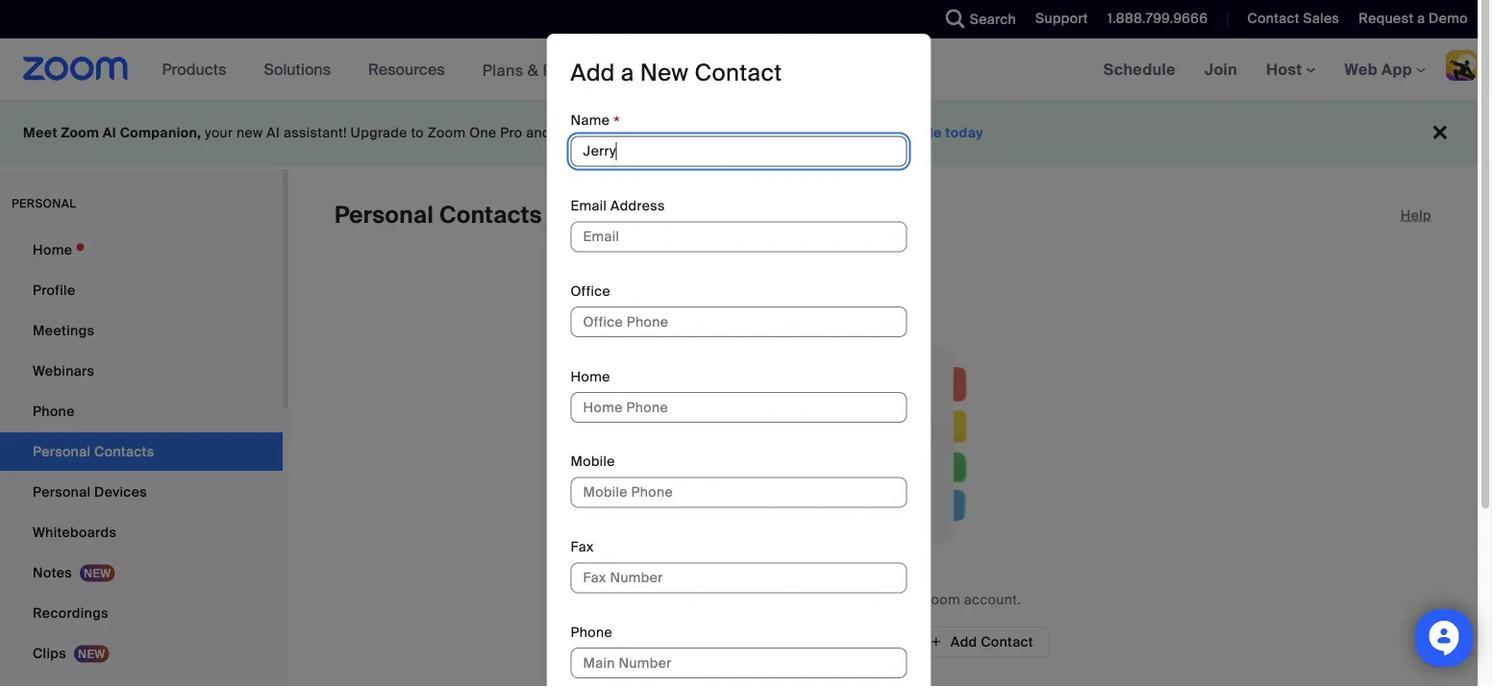 Task type: vqa. For each thing, say whether or not it's contained in the screenshot.
a associated with Request
yes



Task type: locate. For each thing, give the bounding box(es) containing it.
0 vertical spatial personal
[[335, 201, 434, 230]]

upgrade down product information navigation
[[351, 124, 407, 142]]

ai right new
[[267, 124, 280, 142]]

zoom logo image
[[23, 57, 128, 81]]

personal
[[335, 201, 434, 230], [33, 483, 91, 501]]

csv
[[835, 633, 863, 651]]

add image left import
[[732, 633, 745, 652]]

2 horizontal spatial contact
[[1248, 10, 1300, 27]]

plans
[[482, 60, 524, 80]]

2 vertical spatial contact
[[981, 633, 1034, 651]]

0 vertical spatial home
[[33, 241, 72, 259]]

1 horizontal spatial your
[[891, 591, 919, 609]]

your left new
[[205, 124, 233, 142]]

new
[[640, 59, 689, 89]]

fax
[[571, 539, 594, 557]]

1 horizontal spatial upgrade
[[884, 124, 942, 142]]

1 horizontal spatial add
[[951, 633, 977, 651]]

import from csv file button
[[717, 627, 906, 658]]

your
[[205, 124, 233, 142], [891, 591, 919, 609]]

1 horizontal spatial ai
[[267, 124, 280, 142]]

1 horizontal spatial phone
[[571, 624, 613, 642]]

0 horizontal spatial to
[[411, 124, 424, 142]]

zoom left one
[[428, 124, 466, 142]]

request a demo link
[[1345, 0, 1492, 38], [1359, 10, 1468, 27]]

companion,
[[120, 124, 201, 142]]

add for add contact
[[951, 633, 977, 651]]

ai left companion,
[[103, 124, 116, 142]]

1 horizontal spatial contact
[[981, 633, 1034, 651]]

name
[[571, 112, 610, 130]]

Mobile text field
[[571, 478, 907, 509]]

add image inside import from csv file button
[[732, 633, 745, 652]]

help
[[1401, 206, 1432, 224]]

add image left add contact
[[930, 634, 943, 651]]

zoom left account.
[[923, 591, 961, 609]]

additional
[[780, 124, 845, 142]]

contact sales link up join
[[1233, 0, 1345, 38]]

1 vertical spatial phone
[[571, 624, 613, 642]]

a inside add a new contact dialog
[[621, 59, 634, 89]]

your inside meet zoom ai companion, footer
[[205, 124, 233, 142]]

3 ai from the left
[[647, 124, 660, 142]]

phone down webinars
[[33, 402, 75, 420]]

personal inside "link"
[[33, 483, 91, 501]]

0 vertical spatial add
[[571, 59, 615, 89]]

recordings
[[33, 604, 108, 622]]

assistant!
[[284, 124, 347, 142]]

home up profile
[[33, 241, 72, 259]]

ai right *
[[647, 124, 660, 142]]

contact
[[1248, 10, 1300, 27], [695, 59, 782, 89], [981, 633, 1034, 651]]

no
[[745, 591, 764, 609]]

1 vertical spatial personal
[[33, 483, 91, 501]]

1 vertical spatial contact
[[695, 59, 782, 89]]

a
[[1418, 10, 1426, 27], [621, 59, 634, 89]]

new
[[237, 124, 263, 142]]

to right *
[[630, 124, 643, 142]]

phone down fax
[[571, 624, 613, 642]]

add for add a new contact
[[571, 59, 615, 89]]

phone
[[33, 402, 75, 420], [571, 624, 613, 642]]

Office Phone text field
[[571, 307, 907, 338]]

add down account.
[[951, 633, 977, 651]]

add inside dialog
[[571, 59, 615, 89]]

personal
[[12, 196, 76, 211]]

request a demo
[[1359, 10, 1468, 27]]

0 vertical spatial your
[[205, 124, 233, 142]]

1 vertical spatial add
[[951, 633, 977, 651]]

upgrade
[[351, 124, 407, 142], [884, 124, 942, 142]]

1 vertical spatial a
[[621, 59, 634, 89]]

home link
[[0, 231, 283, 269]]

1 horizontal spatial a
[[1418, 10, 1426, 27]]

join link
[[1191, 38, 1252, 100]]

a left demo
[[1418, 10, 1426, 27]]

banner
[[0, 38, 1492, 101]]

contact sales link up meetings navigation
[[1248, 10, 1340, 27]]

contact sales
[[1248, 10, 1340, 27]]

1 vertical spatial your
[[891, 591, 919, 609]]

account.
[[964, 591, 1021, 609]]

0 horizontal spatial phone
[[33, 402, 75, 420]]

0 horizontal spatial add image
[[732, 633, 745, 652]]

contact left "sales"
[[1248, 10, 1300, 27]]

0 horizontal spatial contact
[[695, 59, 782, 89]]

contact up meet zoom ai companion, footer
[[695, 59, 782, 89]]

zoom right meet
[[61, 124, 99, 142]]

your for companion,
[[205, 124, 233, 142]]

plans & pricing link
[[482, 60, 595, 80], [482, 60, 595, 80]]

contacts
[[768, 591, 825, 609]]

0 horizontal spatial a
[[621, 59, 634, 89]]

meetings
[[33, 322, 95, 339]]

ai
[[103, 124, 116, 142], [267, 124, 280, 142], [647, 124, 660, 142]]

2 horizontal spatial to
[[874, 591, 887, 609]]

home
[[33, 241, 72, 259], [571, 368, 610, 386]]

1 vertical spatial home
[[571, 368, 610, 386]]

0 horizontal spatial personal
[[33, 483, 91, 501]]

to left one
[[411, 124, 424, 142]]

2 horizontal spatial ai
[[647, 124, 660, 142]]

a left new
[[621, 59, 634, 89]]

upgrade right cost.
[[884, 124, 942, 142]]

0 vertical spatial phone
[[33, 402, 75, 420]]

contact down account.
[[981, 633, 1034, 651]]

0 horizontal spatial ai
[[103, 124, 116, 142]]

1.888.799.9666 button up schedule link
[[1108, 10, 1208, 27]]

personal for personal devices
[[33, 483, 91, 501]]

0 horizontal spatial your
[[205, 124, 233, 142]]

add image for add
[[930, 634, 943, 651]]

to
[[411, 124, 424, 142], [630, 124, 643, 142], [874, 591, 887, 609]]

0 horizontal spatial home
[[33, 241, 72, 259]]

0 vertical spatial a
[[1418, 10, 1426, 27]]

add image
[[732, 633, 745, 652], [930, 634, 943, 651]]

profile
[[33, 281, 75, 299]]

contact sales link
[[1233, 0, 1345, 38], [1248, 10, 1340, 27]]

your right added
[[891, 591, 919, 609]]

1 horizontal spatial add image
[[930, 634, 943, 651]]

zoom
[[61, 124, 99, 142], [428, 124, 466, 142], [923, 591, 961, 609]]

to right added
[[874, 591, 887, 609]]

support link
[[1021, 0, 1093, 38], [1036, 10, 1088, 27]]

1 horizontal spatial personal
[[335, 201, 434, 230]]

webinars link
[[0, 352, 283, 390]]

webinars
[[33, 362, 94, 380]]

access
[[579, 124, 627, 142]]

personal for personal contacts
[[335, 201, 434, 230]]

add inside button
[[951, 633, 977, 651]]

phone inside personal menu menu
[[33, 402, 75, 420]]

home down office
[[571, 368, 610, 386]]

import
[[753, 633, 797, 651]]

add
[[571, 59, 615, 89], [951, 633, 977, 651]]

Email Address text field
[[571, 222, 907, 253]]

0 horizontal spatial upgrade
[[351, 124, 407, 142]]

add image inside button
[[930, 634, 943, 651]]

1.888.799.9666 button
[[1093, 0, 1213, 38], [1108, 10, 1208, 27]]

no contacts added to your zoom account.
[[745, 591, 1021, 609]]

devices
[[94, 483, 147, 501]]

0 horizontal spatial add
[[571, 59, 615, 89]]

a for request
[[1418, 10, 1426, 27]]

0 vertical spatial contact
[[1248, 10, 1300, 27]]

1 horizontal spatial home
[[571, 368, 610, 386]]

0 horizontal spatial zoom
[[61, 124, 99, 142]]

add up name
[[571, 59, 615, 89]]

help link
[[1401, 200, 1432, 231]]

home inside add a new contact dialog
[[571, 368, 610, 386]]

1.888.799.9666 button up schedule
[[1093, 0, 1213, 38]]



Task type: describe. For each thing, give the bounding box(es) containing it.
meetings navigation
[[1089, 38, 1492, 101]]

clips link
[[0, 635, 283, 673]]

sales
[[1304, 10, 1340, 27]]

today
[[946, 124, 984, 142]]

notes link
[[0, 554, 283, 592]]

Fax text field
[[571, 563, 907, 594]]

banner containing schedule
[[0, 38, 1492, 101]]

and
[[526, 124, 551, 142]]

contact inside button
[[981, 633, 1034, 651]]

join
[[1205, 59, 1238, 79]]

add contact
[[951, 633, 1034, 651]]

address
[[611, 198, 665, 215]]

1 upgrade from the left
[[351, 124, 407, 142]]

recordings link
[[0, 594, 283, 633]]

add a new contact dialog
[[547, 34, 931, 687]]

1.888.799.9666
[[1108, 10, 1208, 27]]

1 horizontal spatial zoom
[[428, 124, 466, 142]]

pricing
[[543, 60, 595, 80]]

get
[[554, 124, 576, 142]]

mobile
[[571, 454, 615, 471]]

schedule
[[1104, 59, 1176, 79]]

demo
[[1429, 10, 1468, 27]]

Phone text field
[[571, 649, 907, 680]]

office
[[571, 283, 611, 301]]

contact inside dialog
[[695, 59, 782, 89]]

whiteboards
[[33, 524, 117, 541]]

companion
[[664, 124, 740, 142]]

*
[[614, 113, 620, 135]]

from
[[801, 633, 831, 651]]

meetings link
[[0, 312, 283, 350]]

plans & pricing
[[482, 60, 595, 80]]

import from csv file
[[753, 633, 890, 651]]

2 upgrade from the left
[[884, 124, 942, 142]]

email address
[[571, 198, 665, 215]]

email
[[571, 198, 607, 215]]

name *
[[571, 112, 620, 135]]

2 horizontal spatial zoom
[[923, 591, 961, 609]]

clips
[[33, 645, 66, 663]]

no
[[760, 124, 776, 142]]

personal devices
[[33, 483, 147, 501]]

add a new contact
[[571, 59, 782, 89]]

First and Last Name text field
[[571, 137, 907, 168]]

1 horizontal spatial to
[[630, 124, 643, 142]]

1 ai from the left
[[103, 124, 116, 142]]

contacts
[[439, 201, 542, 230]]

personal contacts
[[335, 201, 542, 230]]

your for to
[[891, 591, 919, 609]]

a for add
[[621, 59, 634, 89]]

meet
[[23, 124, 58, 142]]

pro
[[500, 124, 523, 142]]

schedule link
[[1089, 38, 1191, 100]]

Home text field
[[571, 393, 907, 424]]

profile link
[[0, 271, 283, 310]]

add image for import
[[732, 633, 745, 652]]

&
[[528, 60, 539, 80]]

personal menu menu
[[0, 231, 283, 687]]

2 ai from the left
[[267, 124, 280, 142]]

request
[[1359, 10, 1414, 27]]

cost.
[[848, 124, 881, 142]]

meet zoom ai companion, footer
[[0, 100, 1478, 166]]

add contact button
[[913, 627, 1050, 658]]

support
[[1036, 10, 1088, 27]]

phone inside add a new contact dialog
[[571, 624, 613, 642]]

added
[[829, 591, 871, 609]]

whiteboards link
[[0, 514, 283, 552]]

home inside personal menu menu
[[33, 241, 72, 259]]

meet zoom ai companion, your new ai assistant! upgrade to zoom one pro and get access to ai companion at no additional cost. upgrade today
[[23, 124, 984, 142]]

phone link
[[0, 392, 283, 431]]

notes
[[33, 564, 72, 582]]

personal devices link
[[0, 473, 283, 512]]

one
[[469, 124, 497, 142]]

upgrade today link
[[884, 124, 984, 142]]

at
[[743, 124, 756, 142]]

product information navigation
[[148, 38, 610, 101]]

file
[[867, 633, 890, 651]]



